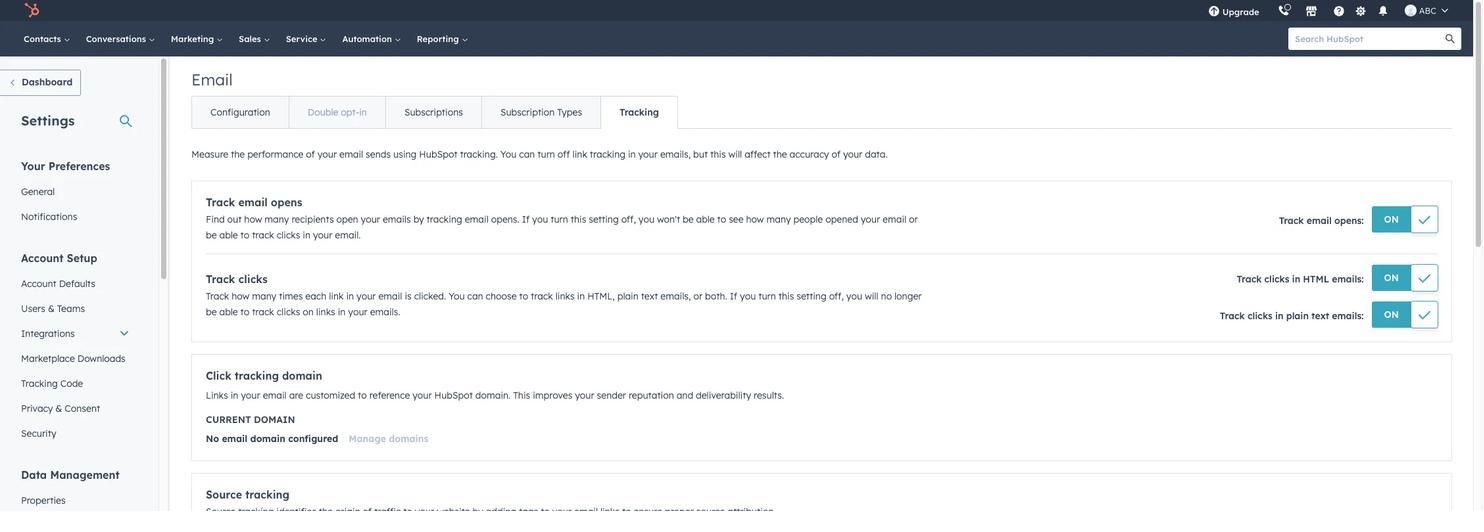 Task type: vqa. For each thing, say whether or not it's contained in the screenshot.
domain.
yes



Task type: describe. For each thing, give the bounding box(es) containing it.
settings image
[[1355, 6, 1367, 17]]

domain for tracking
[[282, 370, 322, 383]]

are
[[289, 390, 303, 402]]

opened
[[826, 214, 858, 226]]

email
[[191, 70, 233, 89]]

domain for email
[[250, 434, 285, 445]]

how right the see at the top of page
[[746, 214, 764, 226]]

in right links
[[231, 390, 238, 402]]

many left people
[[767, 214, 791, 226]]

subscriptions link
[[385, 97, 482, 128]]

opt-
[[341, 107, 359, 118]]

subscription types link
[[482, 97, 601, 128]]

if inside track email opens find out how many recipients open your emails by tracking email opens. if you turn this setting off, you won't be able to see how many people opened your email or be able to track clicks in your email.
[[522, 214, 530, 226]]

account setup element
[[13, 251, 138, 447]]

1 horizontal spatial link
[[573, 149, 587, 161]]

privacy & consent link
[[13, 397, 138, 422]]

1 vertical spatial able
[[219, 230, 238, 241]]

or inside track clicks track how many times each link in your email is clicked. you can choose to track links in html, plain text emails, or both. if you turn this setting off, you will no longer be able to track clicks on links in your emails.
[[694, 291, 703, 303]]

your down click tracking domain
[[241, 390, 260, 402]]

measure
[[191, 149, 228, 161]]

0 vertical spatial turn
[[538, 149, 555, 161]]

marketplace
[[21, 353, 75, 365]]

1 of from the left
[[306, 149, 315, 161]]

recipients
[[292, 214, 334, 226]]

notifications image
[[1378, 6, 1389, 18]]

people
[[794, 214, 823, 226]]

service
[[286, 34, 320, 44]]

help image
[[1333, 6, 1345, 18]]

users & teams link
[[13, 297, 138, 322]]

out
[[227, 214, 242, 226]]

in down tracking link
[[628, 149, 636, 161]]

off
[[558, 149, 570, 161]]

data management
[[21, 469, 120, 482]]

marketing link
[[163, 21, 231, 57]]

marketing
[[171, 34, 216, 44]]

0 vertical spatial emails,
[[660, 149, 691, 161]]

email left sends
[[340, 149, 363, 161]]

source
[[206, 489, 242, 502]]

0 vertical spatial able
[[696, 214, 715, 226]]

settings
[[21, 113, 75, 129]]

clicks inside track email opens find out how many recipients open your emails by tracking email opens. if you turn this setting off, you won't be able to see how many people opened your email or be able to track clicks in your email.
[[277, 230, 300, 241]]

tracking link
[[601, 97, 678, 128]]

plain inside track clicks track how many times each link in your email is clicked. you can choose to track links in html, plain text emails, or both. if you turn this setting off, you will no longer be able to track clicks on links in your emails.
[[618, 291, 639, 303]]

your preferences
[[21, 160, 110, 173]]

improves
[[533, 390, 573, 402]]

upgrade
[[1223, 7, 1260, 17]]

tracking for tracking
[[620, 107, 659, 118]]

or inside track email opens find out how many recipients open your emails by tracking email opens. if you turn this setting off, you won't be able to see how many people opened your email or be able to track clicks in your email.
[[909, 214, 918, 226]]

this inside track email opens find out how many recipients open your emails by tracking email opens. if you turn this setting off, you won't be able to see how many people opened your email or be able to track clicks in your email.
[[571, 214, 586, 226]]

opens for track email opens :
[[1335, 215, 1362, 227]]

able inside track clicks track how many times each link in your email is clicked. you can choose to track links in html, plain text emails, or both. if you turn this setting off, you will no longer be able to track clicks on links in your emails.
[[219, 307, 238, 318]]

email inside track clicks track how many times each link in your email is clicked. you can choose to track links in html, plain text emails, or both. if you turn this setting off, you will no longer be able to track clicks on links in your emails.
[[379, 291, 402, 303]]

your
[[21, 160, 45, 173]]

tracking right off
[[590, 149, 626, 161]]

in left html
[[1293, 274, 1301, 286]]

account setup
[[21, 252, 97, 265]]

contacts
[[24, 34, 64, 44]]

general link
[[13, 180, 138, 205]]

click tracking domain
[[206, 370, 322, 383]]

emails.
[[370, 307, 400, 318]]

privacy
[[21, 403, 53, 415]]

in left 'html,'
[[577, 291, 585, 303]]

users & teams
[[21, 303, 85, 315]]

track for track email opens :
[[1279, 215, 1304, 227]]

conversations link
[[78, 21, 163, 57]]

your left emails.
[[348, 307, 368, 318]]

in down track clicks in html emails:
[[1276, 311, 1284, 322]]

tracking right source
[[245, 489, 290, 502]]

downloads
[[77, 353, 126, 365]]

1 vertical spatial links
[[316, 307, 335, 318]]

click
[[206, 370, 232, 383]]

configuration link
[[192, 97, 289, 128]]

your right opened
[[861, 214, 880, 226]]

domains
[[389, 434, 429, 445]]

configuration
[[211, 107, 270, 118]]

your preferences element
[[13, 159, 138, 230]]

1 horizontal spatial links
[[556, 291, 575, 303]]

marketplace downloads link
[[13, 347, 138, 372]]

and
[[677, 390, 694, 402]]

to left the see at the top of page
[[718, 214, 727, 226]]

many inside track clicks track how many times each link in your email is clicked. you can choose to track links in html, plain text emails, or both. if you turn this setting off, you will no longer be able to track clicks on links in your emails.
[[252, 291, 277, 303]]

no
[[881, 291, 892, 303]]

:
[[1362, 215, 1364, 227]]

contacts link
[[16, 21, 78, 57]]

2 vertical spatial track
[[252, 307, 274, 318]]

measure the performance of your email sends using hubspot tracking. you can turn off link tracking in your emails, but this will affect the accuracy of your data.
[[191, 149, 888, 161]]

domain.
[[476, 390, 511, 402]]

this
[[513, 390, 530, 402]]

is
[[405, 291, 412, 303]]

0 horizontal spatial will
[[729, 149, 742, 161]]

this inside track clicks track how many times each link in your email is clicked. you can choose to track links in html, plain text emails, or both. if you turn this setting off, you will no longer be able to track clicks on links in your emails.
[[779, 291, 794, 303]]

1 vertical spatial track
[[531, 291, 553, 303]]

tracking right click
[[235, 370, 279, 383]]

how right out
[[244, 214, 262, 226]]

affect
[[745, 149, 771, 161]]

opens for track email opens find out how many recipients open your emails by tracking email opens. if you turn this setting off, you won't be able to see how many people opened your email or be able to track clicks in your email.
[[271, 196, 302, 209]]

& for users
[[48, 303, 55, 315]]

data.
[[865, 149, 888, 161]]

types
[[557, 107, 582, 118]]

but
[[694, 149, 708, 161]]

configured
[[288, 434, 338, 445]]

sales link
[[231, 21, 278, 57]]

tracking.
[[460, 149, 498, 161]]

dashboard
[[22, 76, 73, 88]]

customized
[[306, 390, 355, 402]]

0 vertical spatial this
[[711, 149, 726, 161]]

email.
[[335, 230, 361, 241]]

your down recipients
[[313, 230, 332, 241]]

in inside track email opens find out how many recipients open your emails by tracking email opens. if you turn this setting off, you won't be able to see how many people opened your email or be able to track clicks in your email.
[[303, 230, 311, 241]]

upgrade image
[[1208, 6, 1220, 18]]

privacy & consent
[[21, 403, 100, 415]]

1 horizontal spatial can
[[519, 149, 535, 161]]

if inside track clicks track how many times each link in your email is clicked. you can choose to track links in html, plain text emails, or both. if you turn this setting off, you will no longer be able to track clicks on links in your emails.
[[730, 291, 738, 303]]

email left :
[[1307, 215, 1332, 227]]

setting inside track email opens find out how many recipients open your emails by tracking email opens. if you turn this setting off, you won't be able to see how many people opened your email or be able to track clicks in your email.
[[589, 214, 619, 226]]

sender
[[597, 390, 626, 402]]

will inside track clicks track how many times each link in your email is clicked. you can choose to track links in html, plain text emails, or both. if you turn this setting off, you will no longer be able to track clicks on links in your emails.
[[865, 291, 879, 303]]

security link
[[13, 422, 138, 447]]

email right opened
[[883, 214, 907, 226]]

& for privacy
[[55, 403, 62, 415]]

tracking code link
[[13, 372, 138, 397]]

see
[[729, 214, 744, 226]]

your right reference
[[413, 390, 432, 402]]

reputation
[[629, 390, 674, 402]]

performance
[[247, 149, 304, 161]]

deliverability
[[696, 390, 751, 402]]

0 vertical spatial you
[[501, 149, 517, 161]]

tracking for tracking code
[[21, 378, 58, 390]]

clicks for track clicks in plain text emails:
[[1248, 311, 1273, 322]]

1 vertical spatial be
[[206, 230, 217, 241]]

links
[[206, 390, 228, 402]]

in inside double opt-in 'link'
[[359, 107, 367, 118]]

no
[[206, 434, 219, 445]]

text inside track clicks track how many times each link in your email is clicked. you can choose to track links in html, plain text emails, or both. if you turn this setting off, you will no longer be able to track clicks on links in your emails.
[[641, 291, 658, 303]]

your left data.
[[843, 149, 863, 161]]

abc button
[[1397, 0, 1457, 21]]

how inside track clicks track how many times each link in your email is clicked. you can choose to track links in html, plain text emails, or both. if you turn this setting off, you will no longer be able to track clicks on links in your emails.
[[232, 291, 250, 303]]

0 vertical spatial hubspot
[[419, 149, 458, 161]]

2 emails: from the top
[[1332, 311, 1364, 322]]

calling icon image
[[1278, 5, 1290, 17]]

track clicks in plain text emails:
[[1220, 311, 1364, 322]]

track clicks track how many times each link in your email is clicked. you can choose to track links in html, plain text emails, or both. if you turn this setting off, you will no longer be able to track clicks on links in your emails.
[[206, 273, 922, 318]]

using
[[393, 149, 417, 161]]

emails
[[383, 214, 411, 226]]

to left reference
[[358, 390, 367, 402]]

account defaults
[[21, 278, 95, 290]]

brad klo image
[[1405, 5, 1417, 16]]

search button
[[1440, 28, 1462, 50]]

accuracy
[[790, 149, 829, 161]]

results.
[[754, 390, 784, 402]]

clicks for track clicks track how many times each link in your email is clicked. you can choose to track links in html, plain text emails, or both. if you turn this setting off, you will no longer be able to track clicks on links in your emails.
[[238, 273, 268, 286]]



Task type: locate. For each thing, give the bounding box(es) containing it.
0 vertical spatial tracking
[[620, 107, 659, 118]]

opens
[[271, 196, 302, 209], [1335, 215, 1362, 227]]

1 horizontal spatial tracking
[[620, 107, 659, 118]]

1 vertical spatial off,
[[829, 291, 844, 303]]

0 horizontal spatial text
[[641, 291, 658, 303]]

subscription
[[501, 107, 555, 118]]

0 horizontal spatial opens
[[271, 196, 302, 209]]

you
[[501, 149, 517, 161], [449, 291, 465, 303]]

be inside track clicks track how many times each link in your email is clicked. you can choose to track links in html, plain text emails, or both. if you turn this setting off, you will no longer be able to track clicks on links in your emails.
[[206, 307, 217, 318]]

0 horizontal spatial links
[[316, 307, 335, 318]]

code
[[60, 378, 83, 390]]

off,
[[622, 214, 636, 226], [829, 291, 844, 303]]

in right each
[[346, 291, 354, 303]]

on for track clicks in html emails:
[[1385, 309, 1399, 321]]

settings link
[[1353, 4, 1370, 17]]

each
[[305, 291, 327, 303]]

account for account setup
[[21, 252, 64, 265]]

defaults
[[59, 278, 95, 290]]

email up out
[[238, 196, 268, 209]]

1 vertical spatial or
[[694, 291, 703, 303]]

setup
[[67, 252, 97, 265]]

emails, left both.
[[661, 291, 691, 303]]

double
[[308, 107, 338, 118]]

0 vertical spatial setting
[[589, 214, 619, 226]]

2 on from the top
[[1385, 272, 1399, 284]]

email up emails.
[[379, 291, 402, 303]]

0 vertical spatial domain
[[282, 370, 322, 383]]

off, inside track email opens find out how many recipients open your emails by tracking email opens. if you turn this setting off, you won't be able to see how many people opened your email or be able to track clicks in your email.
[[622, 214, 636, 226]]

0 horizontal spatial this
[[571, 214, 586, 226]]

clicks left html
[[1265, 274, 1290, 286]]

tracking code
[[21, 378, 83, 390]]

management
[[50, 469, 120, 482]]

0 vertical spatial emails:
[[1332, 274, 1364, 286]]

& right users
[[48, 303, 55, 315]]

1 vertical spatial this
[[571, 214, 586, 226]]

1 horizontal spatial opens
[[1335, 215, 1362, 227]]

clicks for track clicks in html emails:
[[1265, 274, 1290, 286]]

1 horizontal spatial the
[[773, 149, 787, 161]]

turn left off
[[538, 149, 555, 161]]

of
[[306, 149, 315, 161], [832, 149, 841, 161]]

properties
[[21, 495, 66, 507]]

clicks down out
[[238, 273, 268, 286]]

how
[[244, 214, 262, 226], [746, 214, 764, 226], [232, 291, 250, 303]]

0 horizontal spatial setting
[[589, 214, 619, 226]]

2 account from the top
[[21, 278, 56, 290]]

0 horizontal spatial can
[[467, 291, 483, 303]]

0 vertical spatial links
[[556, 291, 575, 303]]

0 vertical spatial or
[[909, 214, 918, 226]]

0 vertical spatial text
[[641, 291, 658, 303]]

0 vertical spatial plain
[[618, 291, 639, 303]]

2 of from the left
[[832, 149, 841, 161]]

domain up are
[[282, 370, 322, 383]]

opens inside track email opens find out how many recipients open your emails by tracking email opens. if you turn this setting off, you won't be able to see how many people opened your email or be able to track clicks in your email.
[[271, 196, 302, 209]]

navigation containing configuration
[[191, 96, 678, 129]]

0 vertical spatial can
[[519, 149, 535, 161]]

marketplaces button
[[1298, 0, 1326, 21]]

1 vertical spatial plain
[[1287, 311, 1309, 322]]

1 vertical spatial &
[[55, 403, 62, 415]]

email down current
[[222, 434, 248, 445]]

menu item
[[1269, 0, 1272, 21]]

manage
[[349, 434, 386, 445]]

0 vertical spatial opens
[[271, 196, 302, 209]]

1 vertical spatial account
[[21, 278, 56, 290]]

1 vertical spatial emails,
[[661, 291, 691, 303]]

help button
[[1328, 0, 1351, 21]]

automation
[[342, 34, 395, 44]]

1 vertical spatial domain
[[254, 414, 295, 426]]

this
[[711, 149, 726, 161], [571, 214, 586, 226], [779, 291, 794, 303]]

clicked.
[[414, 291, 446, 303]]

properties link
[[13, 489, 138, 512]]

0 vertical spatial &
[[48, 303, 55, 315]]

1 vertical spatial turn
[[551, 214, 568, 226]]

1 vertical spatial text
[[1312, 311, 1330, 322]]

sends
[[366, 149, 391, 161]]

emails, left but
[[660, 149, 691, 161]]

in down recipients
[[303, 230, 311, 241]]

0 horizontal spatial off,
[[622, 214, 636, 226]]

1 horizontal spatial this
[[711, 149, 726, 161]]

subscription types
[[501, 107, 582, 118]]

0 horizontal spatial link
[[329, 291, 344, 303]]

turn right opens.
[[551, 214, 568, 226]]

track for track email opens find out how many recipients open your emails by tracking email opens. if you turn this setting off, you won't be able to see how many people opened your email or be able to track clicks in your email.
[[206, 196, 235, 209]]

abc
[[1420, 5, 1437, 16]]

link inside track clicks track how many times each link in your email is clicked. you can choose to track links in html, plain text emails, or both. if you turn this setting off, you will no longer be able to track clicks on links in your emails.
[[329, 291, 344, 303]]

0 horizontal spatial you
[[449, 291, 465, 303]]

service link
[[278, 21, 335, 57]]

3 on from the top
[[1385, 309, 1399, 321]]

will left no
[[865, 291, 879, 303]]

2 horizontal spatial this
[[779, 291, 794, 303]]

&
[[48, 303, 55, 315], [55, 403, 62, 415]]

off, left no
[[829, 291, 844, 303]]

many
[[265, 214, 289, 226], [767, 214, 791, 226], [252, 291, 277, 303]]

can inside track clicks track how many times each link in your email is clicked. you can choose to track links in html, plain text emails, or both. if you turn this setting off, you will no longer be able to track clicks on links in your emails.
[[467, 291, 483, 303]]

links left 'html,'
[[556, 291, 575, 303]]

conversations
[[86, 34, 149, 44]]

be
[[683, 214, 694, 226], [206, 230, 217, 241], [206, 307, 217, 318]]

in right double
[[359, 107, 367, 118]]

double opt-in link
[[289, 97, 385, 128]]

you right both.
[[740, 291, 756, 303]]

the right affect
[[773, 149, 787, 161]]

can
[[519, 149, 535, 161], [467, 291, 483, 303]]

choose
[[486, 291, 517, 303]]

1 vertical spatial hubspot
[[435, 390, 473, 402]]

track clicks in html emails:
[[1237, 274, 1364, 286]]

setting inside track clicks track how many times each link in your email is clicked. you can choose to track links in html, plain text emails, or both. if you turn this setting off, you will no longer be able to track clicks on links in your emails.
[[797, 291, 827, 303]]

2 vertical spatial this
[[779, 291, 794, 303]]

1 vertical spatial setting
[[797, 291, 827, 303]]

hubspot link
[[16, 3, 49, 18]]

to left the on
[[241, 307, 250, 318]]

1 horizontal spatial text
[[1312, 311, 1330, 322]]

be right won't
[[683, 214, 694, 226]]

1 the from the left
[[231, 149, 245, 161]]

hubspot image
[[24, 3, 39, 18]]

& right privacy
[[55, 403, 62, 415]]

you
[[532, 214, 548, 226], [639, 214, 655, 226], [740, 291, 756, 303], [847, 291, 863, 303]]

tracking inside account setup element
[[21, 378, 58, 390]]

track inside track email opens find out how many recipients open your emails by tracking email opens. if you turn this setting off, you won't be able to see how many people opened your email or be able to track clicks in your email.
[[252, 230, 274, 241]]

search image
[[1446, 34, 1455, 43]]

1 horizontal spatial plain
[[1287, 311, 1309, 322]]

1 horizontal spatial of
[[832, 149, 841, 161]]

you right tracking.
[[501, 149, 517, 161]]

email
[[340, 149, 363, 161], [238, 196, 268, 209], [465, 214, 489, 226], [883, 214, 907, 226], [1307, 215, 1332, 227], [379, 291, 402, 303], [263, 390, 287, 402], [222, 434, 248, 445]]

if right both.
[[730, 291, 738, 303]]

track for track clicks track how many times each link in your email is clicked. you can choose to track links in html, plain text emails, or both. if you turn this setting off, you will no longer be able to track clicks on links in your emails.
[[206, 273, 235, 286]]

track for track clicks in plain text emails:
[[1220, 311, 1245, 322]]

your down tracking link
[[639, 149, 658, 161]]

tracking inside track email opens find out how many recipients open your emails by tracking email opens. if you turn this setting off, you won't be able to see how many people opened your email or be able to track clicks in your email.
[[427, 214, 462, 226]]

in
[[359, 107, 367, 118], [628, 149, 636, 161], [303, 230, 311, 241], [1293, 274, 1301, 286], [346, 291, 354, 303], [577, 291, 585, 303], [338, 307, 346, 318], [1276, 311, 1284, 322], [231, 390, 238, 402]]

1 vertical spatial if
[[730, 291, 738, 303]]

on
[[303, 307, 314, 318]]

0 vertical spatial be
[[683, 214, 694, 226]]

current
[[206, 414, 251, 426]]

will
[[729, 149, 742, 161], [865, 291, 879, 303]]

1 vertical spatial can
[[467, 291, 483, 303]]

link right each
[[329, 291, 344, 303]]

general
[[21, 186, 55, 198]]

emails,
[[660, 149, 691, 161], [661, 291, 691, 303]]

0 vertical spatial on
[[1385, 214, 1399, 226]]

to right choose
[[519, 291, 528, 303]]

0 horizontal spatial of
[[306, 149, 315, 161]]

dashboard link
[[0, 70, 81, 96]]

emails: down track clicks in html emails:
[[1332, 311, 1364, 322]]

email left opens.
[[465, 214, 489, 226]]

you right opens.
[[532, 214, 548, 226]]

account up users
[[21, 278, 56, 290]]

off, inside track clicks track how many times each link in your email is clicked. you can choose to track links in html, plain text emails, or both. if you turn this setting off, you will no longer be able to track clicks on links in your emails.
[[829, 291, 844, 303]]

2 vertical spatial be
[[206, 307, 217, 318]]

your left sender at the bottom of page
[[575, 390, 595, 402]]

clicks down recipients
[[277, 230, 300, 241]]

0 vertical spatial link
[[573, 149, 587, 161]]

can left off
[[519, 149, 535, 161]]

navigation
[[191, 96, 678, 129]]

many left times
[[252, 291, 277, 303]]

0 horizontal spatial or
[[694, 291, 703, 303]]

2 the from the left
[[773, 149, 787, 161]]

2 vertical spatial on
[[1385, 309, 1399, 321]]

current domain
[[206, 414, 295, 426]]

1 account from the top
[[21, 252, 64, 265]]

tracking
[[590, 149, 626, 161], [427, 214, 462, 226], [235, 370, 279, 383], [245, 489, 290, 502]]

track for track clicks in html emails:
[[1237, 274, 1262, 286]]

be down find
[[206, 230, 217, 241]]

you left no
[[847, 291, 863, 303]]

able up click
[[219, 307, 238, 318]]

marketplace downloads
[[21, 353, 126, 365]]

manage domains
[[349, 434, 429, 445]]

off, left won't
[[622, 214, 636, 226]]

0 vertical spatial if
[[522, 214, 530, 226]]

on for track email opens
[[1385, 214, 1399, 226]]

reporting
[[417, 34, 462, 44]]

emails:
[[1332, 274, 1364, 286], [1332, 311, 1364, 322]]

1 horizontal spatial &
[[55, 403, 62, 415]]

be up click
[[206, 307, 217, 318]]

emails: right html
[[1332, 274, 1364, 286]]

link right off
[[573, 149, 587, 161]]

your
[[318, 149, 337, 161], [639, 149, 658, 161], [843, 149, 863, 161], [361, 214, 380, 226], [861, 214, 880, 226], [313, 230, 332, 241], [357, 291, 376, 303], [348, 307, 368, 318], [241, 390, 260, 402], [413, 390, 432, 402], [575, 390, 595, 402]]

of right performance
[[306, 149, 315, 161]]

tracking inside navigation
[[620, 107, 659, 118]]

1 horizontal spatial you
[[501, 149, 517, 161]]

clicks down track clicks in html emails:
[[1248, 311, 1273, 322]]

0 horizontal spatial if
[[522, 214, 530, 226]]

0 vertical spatial account
[[21, 252, 64, 265]]

users
[[21, 303, 45, 315]]

turn right both.
[[759, 291, 776, 303]]

to down out
[[241, 230, 250, 241]]

longer
[[895, 291, 922, 303]]

1 vertical spatial emails:
[[1332, 311, 1364, 322]]

track inside track email opens find out how many recipients open your emails by tracking email opens. if you turn this setting off, you won't be able to see how many people opened your email or be able to track clicks in your email.
[[206, 196, 235, 209]]

0 vertical spatial off,
[[622, 214, 636, 226]]

track
[[206, 196, 235, 209], [1279, 215, 1304, 227], [206, 273, 235, 286], [1237, 274, 1262, 286], [206, 291, 229, 303], [1220, 311, 1245, 322]]

menu containing abc
[[1199, 0, 1458, 21]]

account up account defaults
[[21, 252, 64, 265]]

Search HubSpot search field
[[1289, 28, 1450, 50]]

notifications
[[21, 211, 77, 223]]

links right the on
[[316, 307, 335, 318]]

0 horizontal spatial &
[[48, 303, 55, 315]]

menu
[[1199, 0, 1458, 21]]

turn inside track clicks track how many times each link in your email is clicked. you can choose to track links in html, plain text emails, or both. if you turn this setting off, you will no longer be able to track clicks on links in your emails.
[[759, 291, 776, 303]]

you left won't
[[639, 214, 655, 226]]

source tracking
[[206, 489, 290, 502]]

will left affect
[[729, 149, 742, 161]]

1 on from the top
[[1385, 214, 1399, 226]]

on
[[1385, 214, 1399, 226], [1385, 272, 1399, 284], [1385, 309, 1399, 321]]

no email domain configured
[[206, 434, 338, 445]]

if right opens.
[[522, 214, 530, 226]]

marketplaces image
[[1306, 6, 1318, 18]]

your up emails.
[[357, 291, 376, 303]]

the right measure
[[231, 149, 245, 161]]

1 vertical spatial link
[[329, 291, 344, 303]]

email left are
[[263, 390, 287, 402]]

1 vertical spatial opens
[[1335, 215, 1362, 227]]

0 horizontal spatial plain
[[618, 291, 639, 303]]

1 vertical spatial will
[[865, 291, 879, 303]]

your down double
[[318, 149, 337, 161]]

1 horizontal spatial off,
[[829, 291, 844, 303]]

text down html
[[1312, 311, 1330, 322]]

0 horizontal spatial tracking
[[21, 378, 58, 390]]

able down out
[[219, 230, 238, 241]]

track email opens :
[[1279, 215, 1364, 227]]

0 horizontal spatial the
[[231, 149, 245, 161]]

2 vertical spatial able
[[219, 307, 238, 318]]

integrations button
[[13, 322, 138, 347]]

how left times
[[232, 291, 250, 303]]

many left recipients
[[265, 214, 289, 226]]

emails, inside track clicks track how many times each link in your email is clicked. you can choose to track links in html, plain text emails, or both. if you turn this setting off, you will no longer be able to track clicks on links in your emails.
[[661, 291, 691, 303]]

account for account defaults
[[21, 278, 56, 290]]

track email opens find out how many recipients open your emails by tracking email opens. if you turn this setting off, you won't be able to see how many people opened your email or be able to track clicks in your email.
[[206, 196, 918, 241]]

calling icon button
[[1273, 2, 1295, 19]]

can left choose
[[467, 291, 483, 303]]

times
[[279, 291, 303, 303]]

your right open
[[361, 214, 380, 226]]

2 vertical spatial domain
[[250, 434, 285, 445]]

able left the see at the top of page
[[696, 214, 715, 226]]

1 horizontal spatial or
[[909, 214, 918, 226]]

sales
[[239, 34, 264, 44]]

domain down current domain
[[250, 434, 285, 445]]

1 horizontal spatial if
[[730, 291, 738, 303]]

text right 'html,'
[[641, 291, 658, 303]]

of right accuracy
[[832, 149, 841, 161]]

subscriptions
[[405, 107, 463, 118]]

tracking right 'by'
[[427, 214, 462, 226]]

reporting link
[[409, 21, 476, 57]]

data
[[21, 469, 47, 482]]

double opt-in
[[308, 107, 367, 118]]

plain down track clicks in html emails:
[[1287, 311, 1309, 322]]

you right clicked.
[[449, 291, 465, 303]]

clicks down times
[[277, 307, 300, 318]]

links
[[556, 291, 575, 303], [316, 307, 335, 318]]

1 vertical spatial on
[[1385, 272, 1399, 284]]

1 emails: from the top
[[1332, 274, 1364, 286]]

plain right 'html,'
[[618, 291, 639, 303]]

2 vertical spatial turn
[[759, 291, 776, 303]]

1 vertical spatial tracking
[[21, 378, 58, 390]]

hubspot left domain.
[[435, 390, 473, 402]]

1 horizontal spatial will
[[865, 291, 879, 303]]

0 vertical spatial track
[[252, 230, 274, 241]]

in right the on
[[338, 307, 346, 318]]

setting
[[589, 214, 619, 226], [797, 291, 827, 303]]

html
[[1304, 274, 1330, 286]]

data management element
[[13, 468, 138, 512]]

turn inside track email opens find out how many recipients open your emails by tracking email opens. if you turn this setting off, you won't be able to see how many people opened your email or be able to track clicks in your email.
[[551, 214, 568, 226]]

integrations
[[21, 328, 75, 340]]

1 vertical spatial you
[[449, 291, 465, 303]]

0 vertical spatial will
[[729, 149, 742, 161]]

tracking
[[620, 107, 659, 118], [21, 378, 58, 390]]

domain up no email domain configured
[[254, 414, 295, 426]]

hubspot right using
[[419, 149, 458, 161]]

both.
[[705, 291, 728, 303]]

1 horizontal spatial setting
[[797, 291, 827, 303]]

link
[[573, 149, 587, 161], [329, 291, 344, 303]]

you inside track clicks track how many times each link in your email is clicked. you can choose to track links in html, plain text emails, or both. if you turn this setting off, you will no longer be able to track clicks on links in your emails.
[[449, 291, 465, 303]]



